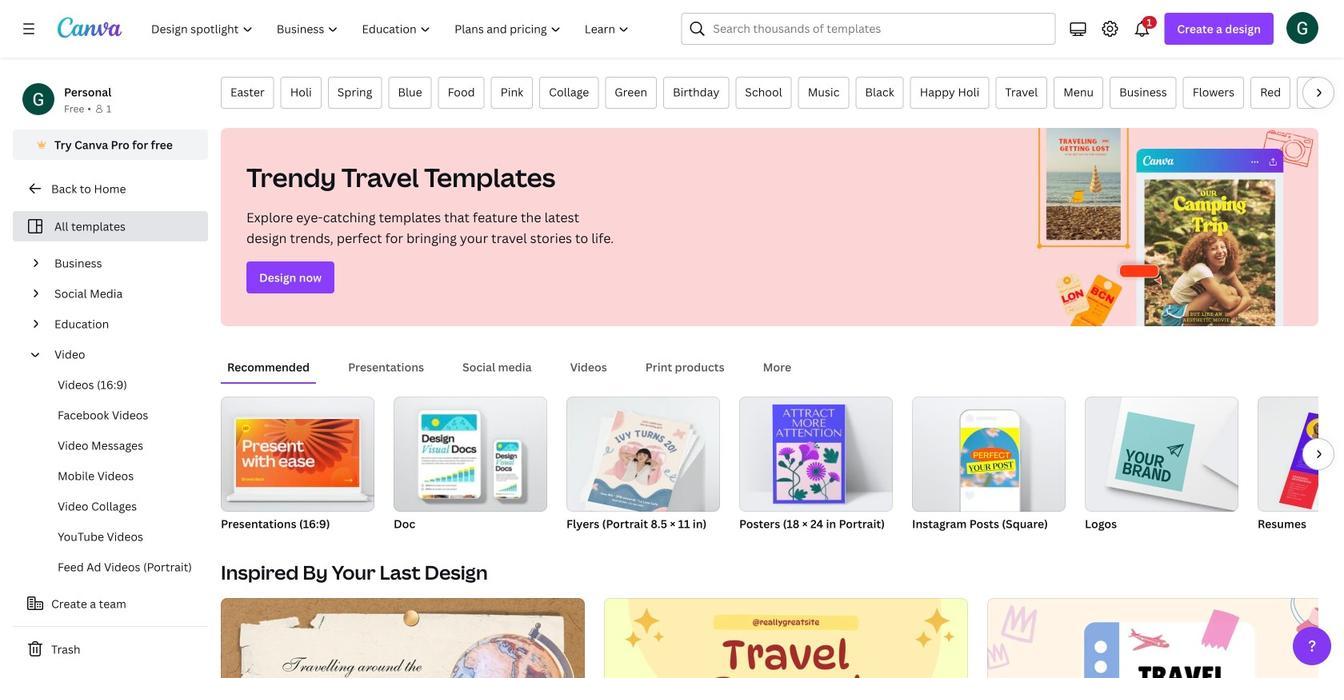 Task type: vqa. For each thing, say whether or not it's contained in the screenshot.
Instagram Post (Square) image
yes



Task type: describe. For each thing, give the bounding box(es) containing it.
greg robinson image
[[1287, 12, 1319, 44]]

trendy travel templates image
[[1021, 128, 1319, 327]]

brown and beige scrapbook travel and tourism presentation image
[[221, 599, 585, 679]]

blue and orange travel journal illustrative presentation image
[[604, 599, 969, 679]]

Search search field
[[713, 14, 1046, 44]]

resume image
[[1258, 397, 1345, 512]]



Task type: locate. For each thing, give the bounding box(es) containing it.
instagram post (square) image
[[912, 397, 1066, 512], [961, 428, 1019, 488]]

None search field
[[681, 13, 1056, 45]]

presentation (16:9) image
[[221, 397, 375, 512], [236, 419, 360, 487]]

colorful illustration travel plan presentation image
[[988, 599, 1345, 679]]

logo image
[[1085, 397, 1239, 512], [1115, 412, 1196, 492]]

top level navigation element
[[141, 13, 643, 45]]

poster (18 × 24 in portrait) image
[[739, 397, 893, 512], [773, 405, 845, 504]]

doc image
[[394, 397, 547, 512], [394, 397, 547, 512]]

flyer (portrait 8.5 × 11 in) image
[[567, 397, 720, 512], [588, 411, 691, 517]]



